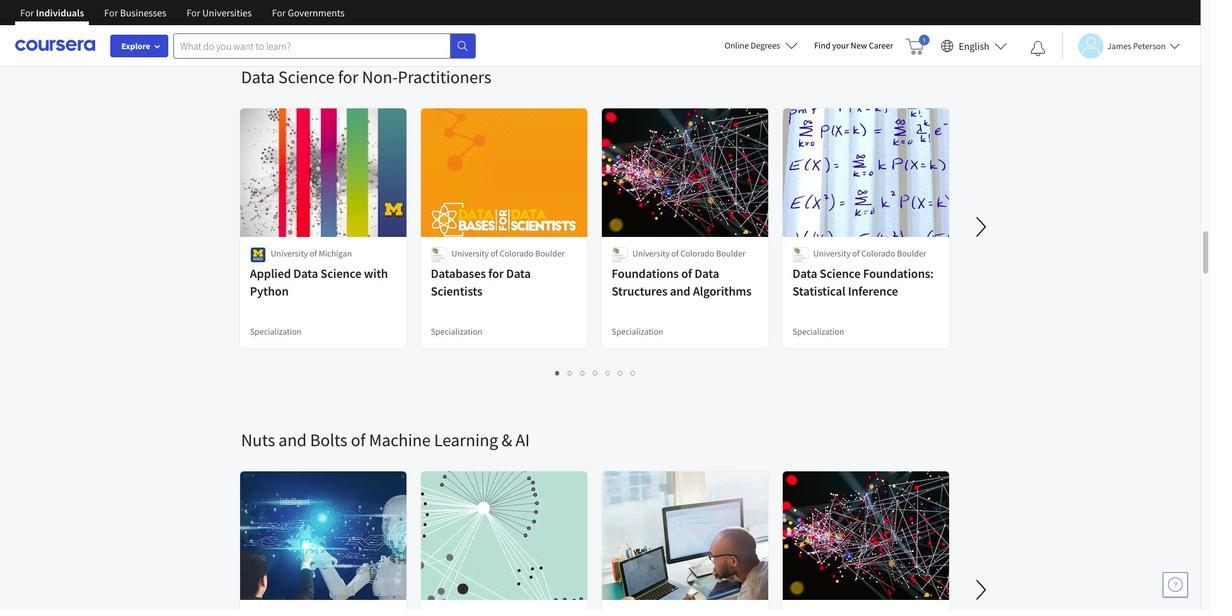 Task type: describe. For each thing, give the bounding box(es) containing it.
for for universities
[[187, 6, 200, 19]]

applied data science with python
[[250, 265, 388, 299]]

practitioners
[[398, 66, 491, 88]]

algorithms
[[693, 283, 752, 299]]

degrees
[[751, 40, 780, 51]]

6
[[618, 367, 623, 379]]

nuts and bolts of machine learning & ai carousel element
[[235, 391, 1210, 610]]

1 list from the top
[[241, 3, 950, 16]]

bolts
[[310, 429, 347, 451]]

michigan
[[319, 248, 352, 259]]

boulder for databases for data scientists
[[535, 248, 565, 259]]

4 button
[[589, 366, 602, 380]]

science inside the applied data science with python
[[321, 265, 362, 281]]

data inside data science foundations: statistical inference
[[793, 265, 817, 281]]

inference
[[848, 283, 898, 299]]

next slide image
[[966, 575, 996, 605]]

5
[[606, 367, 611, 379]]

university for foundations
[[633, 248, 670, 259]]

coursera image
[[15, 35, 95, 56]]

6 button
[[615, 366, 627, 380]]

help center image
[[1168, 577, 1183, 593]]

universities
[[202, 6, 252, 19]]

governments
[[288, 6, 345, 19]]

of inside foundations of data structures and algorithms
[[681, 265, 692, 281]]

boulder for data science foundations: statistical inference
[[897, 248, 926, 259]]

specialization for databases for data scientists
[[431, 326, 483, 337]]

new
[[851, 40, 867, 51]]

What do you want to learn? text field
[[173, 33, 451, 58]]

2 button
[[564, 366, 577, 380]]

foundations of data structures and algorithms
[[612, 265, 752, 299]]

next slide image
[[966, 212, 996, 242]]

for for governments
[[272, 6, 286, 19]]

peterson
[[1133, 40, 1166, 51]]

statistical
[[793, 283, 846, 299]]

for governments
[[272, 6, 345, 19]]

nuts and bolts of machine learning & ai
[[241, 429, 530, 451]]

7 button
[[627, 366, 640, 380]]

databases for data scientists
[[431, 265, 531, 299]]

university of colorado boulder image for foundations of data structures and algorithms
[[612, 247, 627, 263]]

specialization for foundations of data structures and algorithms
[[612, 326, 663, 337]]

1 button
[[552, 366, 564, 380]]

explore button
[[110, 35, 168, 57]]

data science for non-practitioners carousel element
[[235, 28, 1210, 391]]

science for statistical
[[820, 265, 861, 281]]

university of colorado boulder for for
[[452, 248, 565, 259]]

machine
[[369, 429, 431, 451]]

colorado for for
[[500, 248, 534, 259]]

7
[[631, 367, 636, 379]]

learning
[[434, 429, 498, 451]]

data inside the databases for data scientists
[[506, 265, 531, 281]]

online
[[725, 40, 749, 51]]

colorado for of
[[681, 248, 714, 259]]

3
[[581, 367, 586, 379]]

databases
[[431, 265, 486, 281]]

for for businesses
[[104, 6, 118, 19]]

career
[[869, 40, 893, 51]]

show notifications image
[[1031, 41, 1046, 56]]

data science for non-practitioners
[[241, 66, 491, 88]]

university for applied
[[271, 248, 308, 259]]

james
[[1107, 40, 1132, 51]]

science for non-
[[278, 66, 335, 88]]

2
[[568, 367, 573, 379]]

english
[[959, 39, 990, 52]]

individuals
[[36, 6, 84, 19]]

of for data
[[310, 248, 317, 259]]

for for individuals
[[20, 6, 34, 19]]

1
[[555, 367, 560, 379]]



Task type: locate. For each thing, give the bounding box(es) containing it.
colorado
[[500, 248, 534, 259], [681, 248, 714, 259], [861, 248, 895, 259]]

data up statistical
[[793, 265, 817, 281]]

science up statistical
[[820, 265, 861, 281]]

university of colorado boulder
[[452, 248, 565, 259], [633, 248, 746, 259], [813, 248, 926, 259]]

2 university from the left
[[452, 248, 489, 259]]

1 horizontal spatial university of colorado boulder
[[633, 248, 746, 259]]

0 horizontal spatial university of colorado boulder image
[[612, 247, 627, 263]]

for right the databases
[[488, 265, 504, 281]]

1 university of colorado boulder from the left
[[452, 248, 565, 259]]

university of colorado boulder image
[[612, 247, 627, 263], [793, 247, 808, 263]]

specialization for data science foundations: statistical inference
[[793, 326, 844, 337]]

university for databases
[[452, 248, 489, 259]]

applied
[[250, 265, 291, 281]]

data
[[241, 66, 275, 88], [293, 265, 318, 281], [506, 265, 531, 281], [695, 265, 719, 281], [793, 265, 817, 281]]

for
[[338, 66, 358, 88], [488, 265, 504, 281]]

1 specialization from the left
[[250, 326, 302, 337]]

data inside the applied data science with python
[[293, 265, 318, 281]]

scientists
[[431, 283, 483, 299]]

1 boulder from the left
[[535, 248, 565, 259]]

for individuals
[[20, 6, 84, 19]]

2 for from the left
[[104, 6, 118, 19]]

3 for from the left
[[187, 6, 200, 19]]

structures
[[612, 283, 668, 299]]

science
[[278, 66, 335, 88], [321, 265, 362, 281], [820, 265, 861, 281]]

1 horizontal spatial colorado
[[681, 248, 714, 259]]

4
[[593, 367, 598, 379]]

with
[[364, 265, 388, 281]]

data right the databases
[[506, 265, 531, 281]]

explore
[[121, 40, 150, 52]]

2 horizontal spatial university of colorado boulder
[[813, 248, 926, 259]]

university of michigan image
[[250, 247, 266, 263]]

colorado for science
[[861, 248, 895, 259]]

None search field
[[173, 33, 476, 58]]

online degrees
[[725, 40, 780, 51]]

for inside the databases for data scientists
[[488, 265, 504, 281]]

data science foundations: statistical inference
[[793, 265, 934, 299]]

specialization down statistical
[[793, 326, 844, 337]]

university of colorado boulder image up statistical
[[793, 247, 808, 263]]

4 for from the left
[[272, 6, 286, 19]]

data down "university of michigan"
[[293, 265, 318, 281]]

2 list from the top
[[241, 366, 950, 380]]

foundations
[[612, 265, 679, 281]]

for businesses
[[104, 6, 166, 19]]

3 boulder from the left
[[897, 248, 926, 259]]

and
[[670, 283, 691, 299], [279, 429, 307, 451]]

university up foundations
[[633, 248, 670, 259]]

find your new career
[[814, 40, 893, 51]]

university up applied
[[271, 248, 308, 259]]

university up statistical
[[813, 248, 851, 259]]

boulder for foundations of data structures and algorithms
[[716, 248, 746, 259]]

specialization down python
[[250, 326, 302, 337]]

5 button
[[602, 366, 615, 380]]

of right bolts
[[351, 429, 366, 451]]

university of colorado boulder for science
[[813, 248, 926, 259]]

colorado up foundations:
[[861, 248, 895, 259]]

of for for
[[491, 248, 498, 259]]

2 university of colorado boulder from the left
[[633, 248, 746, 259]]

0 vertical spatial for
[[338, 66, 358, 88]]

for left universities
[[187, 6, 200, 19]]

0 horizontal spatial colorado
[[500, 248, 534, 259]]

and right nuts
[[279, 429, 307, 451]]

specialization for applied data science with python
[[250, 326, 302, 337]]

of for of
[[671, 248, 679, 259]]

of for science
[[852, 248, 860, 259]]

colorado up foundations of data structures and algorithms
[[681, 248, 714, 259]]

and inside foundations of data structures and algorithms
[[670, 283, 691, 299]]

university of colorado boulder for of
[[633, 248, 746, 259]]

0 horizontal spatial boulder
[[535, 248, 565, 259]]

for universities
[[187, 6, 252, 19]]

for
[[20, 6, 34, 19], [104, 6, 118, 19], [187, 6, 200, 19], [272, 6, 286, 19]]

list
[[241, 3, 950, 16], [241, 366, 950, 380]]

for left 'governments'
[[272, 6, 286, 19]]

0 vertical spatial list
[[241, 3, 950, 16]]

for left individuals
[[20, 6, 34, 19]]

of
[[310, 248, 317, 259], [491, 248, 498, 259], [671, 248, 679, 259], [852, 248, 860, 259], [681, 265, 692, 281], [351, 429, 366, 451]]

1 colorado from the left
[[500, 248, 534, 259]]

1 vertical spatial for
[[488, 265, 504, 281]]

of right foundations
[[681, 265, 692, 281]]

university of colorado boulder up foundations of data structures and algorithms
[[633, 248, 746, 259]]

specialization
[[250, 326, 302, 337], [431, 326, 483, 337], [612, 326, 663, 337], [793, 326, 844, 337]]

2 university of colorado boulder image from the left
[[793, 247, 808, 263]]

0 horizontal spatial for
[[338, 66, 358, 88]]

4 specialization from the left
[[793, 326, 844, 337]]

university of colorado boulder image
[[431, 247, 447, 263]]

university of colorado boulder image for data science foundations: statistical inference
[[793, 247, 808, 263]]

find
[[814, 40, 831, 51]]

0 horizontal spatial and
[[279, 429, 307, 451]]

1 for from the left
[[20, 6, 34, 19]]

university of michigan
[[271, 248, 352, 259]]

1 vertical spatial and
[[279, 429, 307, 451]]

shopping cart: 1 item image
[[906, 35, 930, 55]]

list inside data science for non-practitioners carousel element
[[241, 366, 950, 380]]

for left the non-
[[338, 66, 358, 88]]

james peterson button
[[1062, 33, 1180, 58]]

specialization down scientists
[[431, 326, 483, 337]]

3 university from the left
[[633, 248, 670, 259]]

data inside foundations of data structures and algorithms
[[695, 265, 719, 281]]

1 horizontal spatial boulder
[[716, 248, 746, 259]]

2 horizontal spatial colorado
[[861, 248, 895, 259]]

3 colorado from the left
[[861, 248, 895, 259]]

1 vertical spatial list
[[241, 366, 950, 380]]

science inside data science foundations: statistical inference
[[820, 265, 861, 281]]

specialization down structures
[[612, 326, 663, 337]]

4 university from the left
[[813, 248, 851, 259]]

data down what do you want to learn? text field
[[241, 66, 275, 88]]

2 horizontal spatial boulder
[[897, 248, 926, 259]]

python
[[250, 283, 289, 299]]

of up foundations of data structures and algorithms
[[671, 248, 679, 259]]

online degrees button
[[715, 32, 808, 59]]

ai
[[516, 429, 530, 451]]

1 university of colorado boulder image from the left
[[612, 247, 627, 263]]

1 university from the left
[[271, 248, 308, 259]]

university of colorado boulder up data science foundations: statistical inference
[[813, 248, 926, 259]]

0 horizontal spatial university of colorado boulder
[[452, 248, 565, 259]]

&
[[502, 429, 512, 451]]

list containing 1
[[241, 366, 950, 380]]

james peterson
[[1107, 40, 1166, 51]]

english button
[[936, 25, 1012, 66]]

non-
[[362, 66, 398, 88]]

for left businesses
[[104, 6, 118, 19]]

university up the databases
[[452, 248, 489, 259]]

2 colorado from the left
[[681, 248, 714, 259]]

of up the databases for data scientists
[[491, 248, 498, 259]]

nuts
[[241, 429, 275, 451]]

university for data
[[813, 248, 851, 259]]

1 horizontal spatial and
[[670, 283, 691, 299]]

of up data science foundations: statistical inference
[[852, 248, 860, 259]]

your
[[832, 40, 849, 51]]

3 button
[[577, 366, 589, 380]]

foundations:
[[863, 265, 934, 281]]

university of colorado boulder up the databases for data scientists
[[452, 248, 565, 259]]

2 boulder from the left
[[716, 248, 746, 259]]

university
[[271, 248, 308, 259], [452, 248, 489, 259], [633, 248, 670, 259], [813, 248, 851, 259]]

1 horizontal spatial for
[[488, 265, 504, 281]]

2 specialization from the left
[[431, 326, 483, 337]]

data up algorithms
[[695, 265, 719, 281]]

of left the michigan
[[310, 248, 317, 259]]

banner navigation
[[10, 0, 355, 35]]

boulder
[[535, 248, 565, 259], [716, 248, 746, 259], [897, 248, 926, 259]]

3 specialization from the left
[[612, 326, 663, 337]]

and down foundations
[[670, 283, 691, 299]]

university of colorado boulder image up foundations
[[612, 247, 627, 263]]

3 university of colorado boulder from the left
[[813, 248, 926, 259]]

colorado up the databases for data scientists
[[500, 248, 534, 259]]

find your new career link
[[808, 38, 900, 54]]

1 horizontal spatial university of colorado boulder image
[[793, 247, 808, 263]]

businesses
[[120, 6, 166, 19]]

science down the michigan
[[321, 265, 362, 281]]

science down what do you want to learn? text field
[[278, 66, 335, 88]]

0 vertical spatial and
[[670, 283, 691, 299]]



Task type: vqa. For each thing, say whether or not it's contained in the screenshot.
article inside November 2, 2023 Article · 4 min read
no



